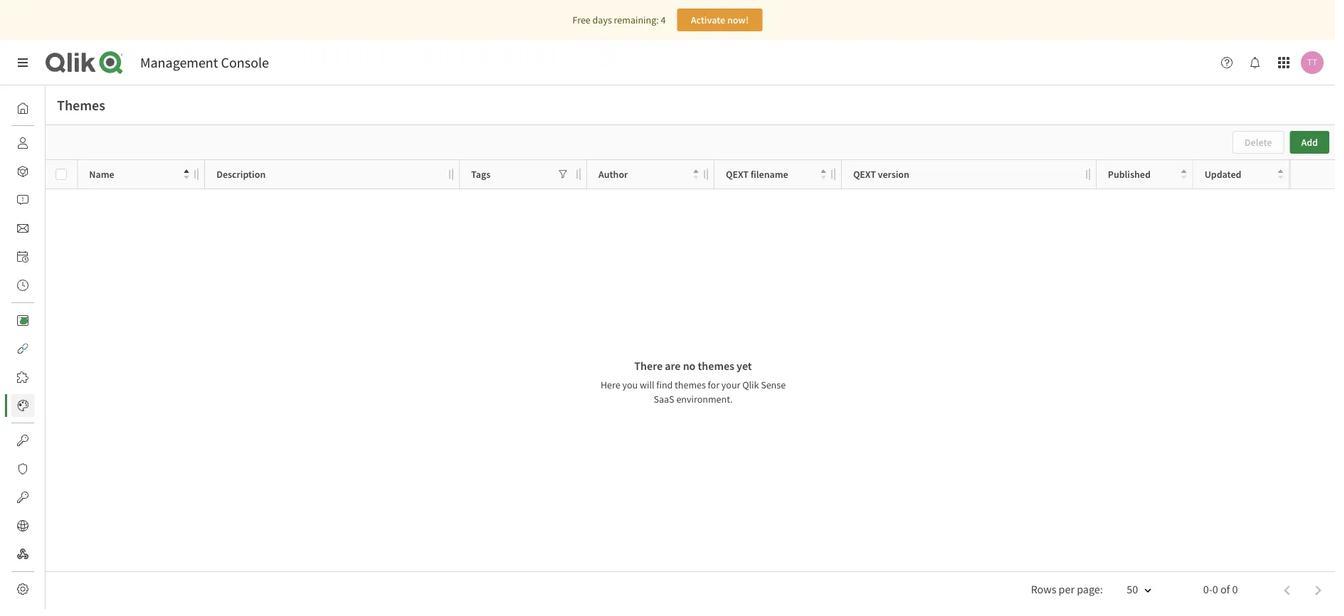 Task type: locate. For each thing, give the bounding box(es) containing it.
description
[[217, 168, 266, 181]]

spaces
[[46, 165, 75, 178]]

content security policy image
[[17, 464, 28, 475]]

filename
[[751, 168, 789, 181]]

find
[[657, 378, 673, 391]]

tags
[[471, 168, 491, 181]]

console
[[221, 54, 269, 72]]

now!
[[728, 14, 749, 26]]

themes down no
[[675, 378, 706, 391]]

spaces image
[[17, 166, 28, 177]]

0 horizontal spatial qext
[[726, 168, 749, 181]]

qlik
[[743, 378, 759, 391]]

0
[[1213, 583, 1219, 597], [1233, 583, 1238, 597]]

home image
[[17, 103, 28, 114]]

qext for qext version
[[854, 168, 876, 181]]

qext left version
[[854, 168, 876, 181]]

of
[[1221, 583, 1231, 597]]

navigation pane element
[[0, 91, 75, 609]]

2 0 from the left
[[1233, 583, 1238, 597]]

published button
[[1108, 165, 1187, 184]]

0 right of
[[1233, 583, 1238, 597]]

will
[[640, 378, 655, 391]]

1 vertical spatial themes
[[675, 378, 706, 391]]

oauth image
[[17, 492, 28, 503]]

themes
[[698, 359, 735, 373], [675, 378, 706, 391]]

published
[[1108, 168, 1151, 181]]

qext filename
[[726, 168, 789, 181]]

qext
[[726, 168, 749, 181], [854, 168, 876, 181]]

0 horizontal spatial 0
[[1213, 583, 1219, 597]]

qext inside 'button'
[[726, 168, 749, 181]]

0-0 of 0
[[1204, 583, 1238, 597]]

your
[[722, 378, 741, 391]]

free
[[573, 14, 591, 26]]

qext left filename
[[726, 168, 749, 181]]

1 qext from the left
[[726, 168, 749, 181]]

content image
[[17, 315, 28, 326]]

there are no themes yet here you will find themes for your qlik sense saas environment.
[[601, 359, 786, 405]]

rows
[[1031, 583, 1057, 597]]

for
[[708, 378, 720, 391]]

1 horizontal spatial qext
[[854, 168, 876, 181]]

open sidebar menu image
[[17, 57, 28, 68]]

author
[[599, 168, 628, 181]]

add
[[1302, 136, 1319, 149]]

rows per page:
[[1031, 583, 1103, 597]]

management
[[140, 54, 218, 72]]

themes up for
[[698, 359, 735, 373]]

free days remaining: 4
[[573, 14, 666, 26]]

0 left of
[[1213, 583, 1219, 597]]

add button
[[1290, 131, 1330, 154]]

here
[[601, 378, 621, 391]]

1 horizontal spatial 0
[[1233, 583, 1238, 597]]

qext filename button
[[726, 165, 827, 184]]

2 qext from the left
[[854, 168, 876, 181]]

activate now! link
[[677, 9, 763, 31]]

themes
[[57, 96, 105, 114]]



Task type: describe. For each thing, give the bounding box(es) containing it.
50 button
[[1110, 578, 1161, 603]]

activate now!
[[691, 14, 749, 26]]

alerts image
[[17, 194, 28, 206]]

management console
[[140, 54, 269, 72]]

sense
[[761, 378, 786, 391]]

new connector image
[[21, 318, 28, 325]]

web image
[[17, 520, 28, 532]]

no
[[683, 359, 696, 373]]

4
[[661, 14, 666, 26]]

are
[[665, 359, 681, 373]]

version
[[878, 168, 910, 181]]

home
[[46, 102, 71, 115]]

per
[[1059, 583, 1075, 597]]

saas
[[654, 393, 675, 405]]

author button
[[599, 165, 699, 184]]

remaining:
[[614, 14, 659, 26]]

50
[[1127, 583, 1139, 597]]

0 vertical spatial themes
[[698, 359, 735, 373]]

name
[[89, 168, 114, 181]]

updated button
[[1205, 165, 1284, 184]]

management console element
[[140, 54, 269, 72]]

home link
[[11, 97, 71, 120]]

days
[[593, 14, 612, 26]]

qext for qext filename
[[726, 168, 749, 181]]

environment.
[[677, 393, 733, 405]]

qext version
[[854, 168, 910, 181]]

there
[[635, 359, 663, 373]]

users image
[[17, 137, 28, 149]]

webhooks image
[[17, 549, 28, 560]]

events image
[[17, 280, 28, 291]]

1 0 from the left
[[1213, 583, 1219, 597]]

name button
[[89, 165, 190, 184]]

spaces link
[[11, 160, 75, 183]]

page:
[[1077, 583, 1103, 597]]

terry turtle image
[[1302, 51, 1324, 74]]

generic links image
[[17, 343, 28, 355]]

activate
[[691, 14, 726, 26]]

subscriptions image
[[17, 223, 28, 234]]

schedules image
[[17, 251, 28, 263]]

0-
[[1204, 583, 1213, 597]]

yet
[[737, 359, 752, 373]]

updated
[[1205, 168, 1242, 181]]

you
[[623, 378, 638, 391]]

settings image
[[17, 584, 28, 595]]



Task type: vqa. For each thing, say whether or not it's contained in the screenshot.
the Updated button
yes



